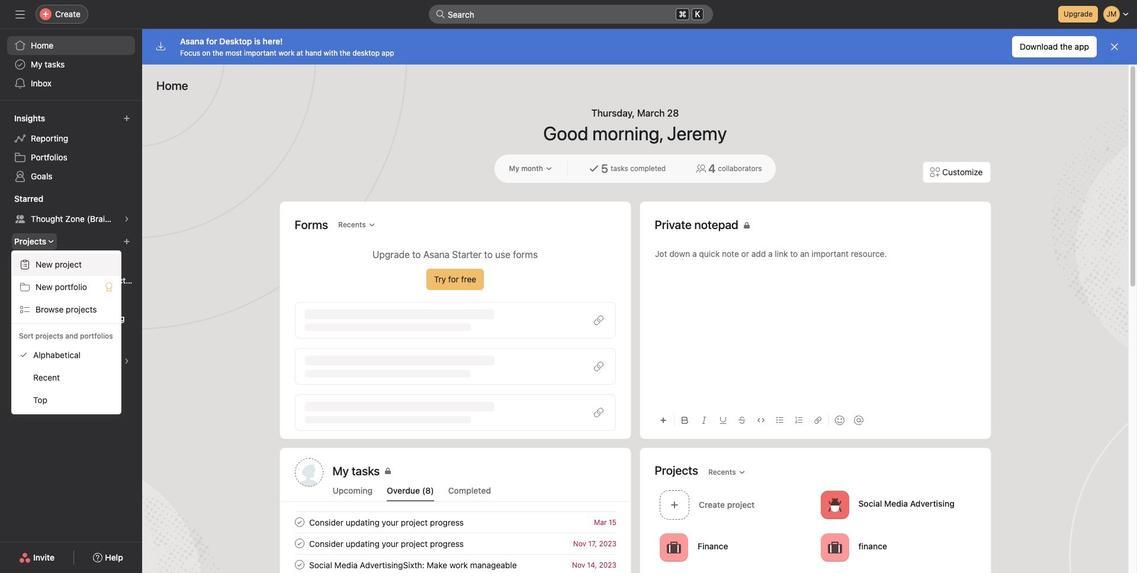 Task type: describe. For each thing, give the bounding box(es) containing it.
numbered list image
[[795, 417, 802, 424]]

italics image
[[700, 417, 708, 424]]

hide sidebar image
[[15, 9, 25, 19]]

see details, thought zone (brainstorm space) image for teams element
[[123, 358, 130, 365]]

insert an object image
[[660, 417, 667, 424]]

add profile photo image
[[295, 458, 323, 487]]

teams element
[[0, 331, 142, 373]]

Mark complete checkbox
[[292, 558, 307, 572]]

mark complete image
[[292, 537, 307, 551]]

bug image
[[827, 498, 842, 512]]

mark complete image for mark complete checkbox
[[292, 558, 307, 572]]

collapse section image
[[1, 336, 11, 346]]

briefcase image
[[827, 540, 842, 555]]

see details, thought zone (brainstorm space) image for starred element
[[123, 216, 130, 223]]

dismiss image
[[1110, 42, 1119, 52]]

insights element
[[0, 108, 142, 188]]

mark complete image for 1st mark complete option from the top
[[292, 515, 307, 530]]

global element
[[0, 29, 142, 100]]



Task type: vqa. For each thing, say whether or not it's contained in the screenshot.
add profile photo
yes



Task type: locate. For each thing, give the bounding box(es) containing it.
1 mark complete image from the top
[[292, 515, 307, 530]]

mark complete checkbox up mark complete checkbox
[[292, 537, 307, 551]]

mark complete image
[[292, 515, 307, 530], [292, 558, 307, 572]]

toolbar
[[655, 407, 976, 434]]

bold image
[[681, 417, 689, 424]]

0 vertical spatial mark complete image
[[292, 515, 307, 530]]

2 mark complete checkbox from the top
[[292, 537, 307, 551]]

underline image
[[719, 417, 726, 424]]

2 see details, thought zone (brainstorm space) image from the top
[[123, 358, 130, 365]]

new project or portfolio image
[[123, 238, 130, 245]]

Search tasks, projects, and more text field
[[429, 5, 713, 24]]

1 mark complete checkbox from the top
[[292, 515, 307, 530]]

1 vertical spatial mark complete image
[[292, 558, 307, 572]]

list item
[[655, 487, 816, 523], [280, 512, 631, 533], [280, 533, 631, 554], [280, 554, 631, 573]]

0 vertical spatial mark complete checkbox
[[292, 515, 307, 530]]

see details, thought zone (brainstorm space) image
[[123, 216, 130, 223], [123, 358, 130, 365]]

starred element
[[0, 188, 142, 231]]

projects element
[[0, 231, 142, 331]]

new insights image
[[123, 115, 130, 122]]

see details, thought zone (brainstorm space) image inside starred element
[[123, 216, 130, 223]]

mark complete checkbox up mark complete image
[[292, 515, 307, 530]]

None field
[[429, 5, 713, 24]]

mark complete image up mark complete image
[[292, 515, 307, 530]]

1 vertical spatial see details, thought zone (brainstorm space) image
[[123, 358, 130, 365]]

bulleted list image
[[776, 417, 783, 424]]

0 vertical spatial see details, thought zone (brainstorm space) image
[[123, 216, 130, 223]]

see details, thought zone (brainstorm space) image inside teams element
[[123, 358, 130, 365]]

at mention image
[[854, 416, 863, 425]]

prominent image
[[436, 9, 445, 19]]

menu item
[[12, 254, 121, 276]]

strikethrough image
[[738, 417, 745, 424]]

Mark complete checkbox
[[292, 515, 307, 530], [292, 537, 307, 551]]

1 see details, thought zone (brainstorm space) image from the top
[[123, 216, 130, 223]]

2 mark complete image from the top
[[292, 558, 307, 572]]

code image
[[757, 417, 764, 424]]

briefcase image
[[667, 540, 681, 555]]

link image
[[814, 417, 821, 424]]

mark complete image down mark complete image
[[292, 558, 307, 572]]

1 vertical spatial mark complete checkbox
[[292, 537, 307, 551]]



